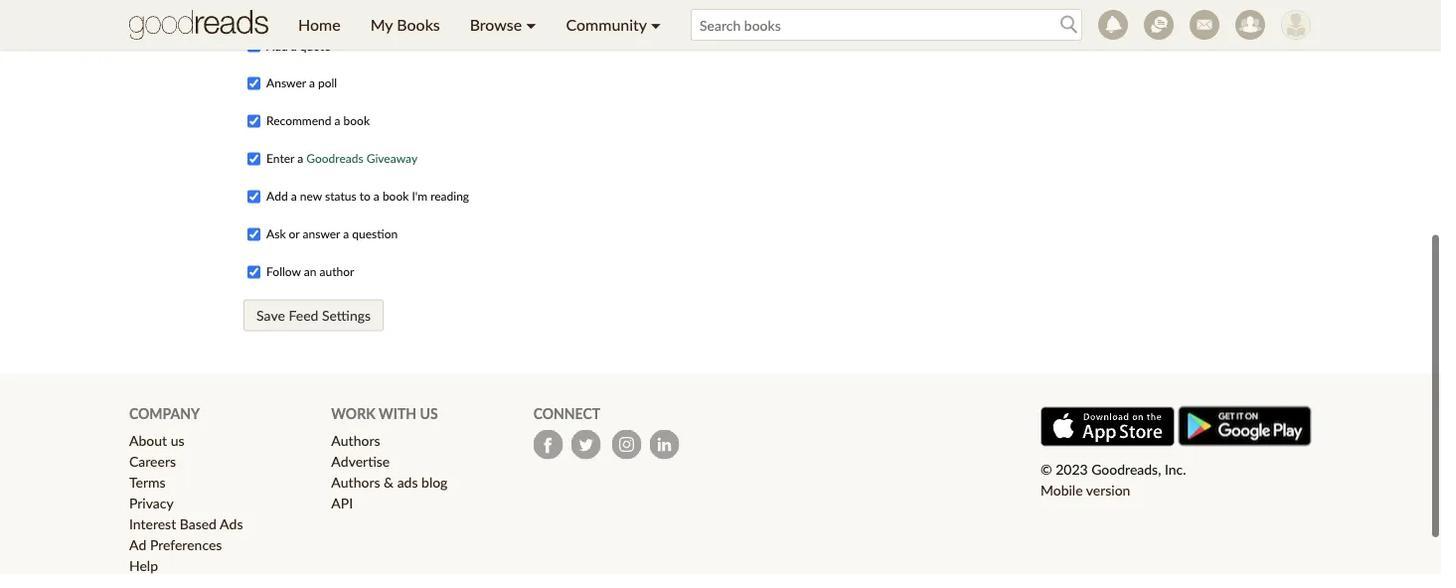 Task type: vqa. For each thing, say whether or not it's contained in the screenshot.
#4)
no



Task type: describe. For each thing, give the bounding box(es) containing it.
new
[[300, 189, 322, 204]]

goodreads on instagram image
[[612, 430, 642, 460]]

us for with
[[420, 406, 438, 422]]

status
[[325, 189, 356, 204]]

my
[[370, 15, 393, 34]]

about
[[129, 432, 167, 449]]

privacy link
[[129, 495, 174, 512]]

ad
[[129, 536, 146, 553]]

terms link
[[129, 474, 166, 491]]

browse ▾ button
[[455, 0, 551, 50]]

authors link
[[331, 432, 380, 449]]

a left new
[[291, 189, 297, 204]]

authors & ads blog link
[[331, 474, 448, 491]]

friend requests image
[[1236, 10, 1265, 40]]

Vote for a book review checkbox
[[248, 2, 260, 15]]

a right answer
[[343, 227, 349, 242]]

us for about
[[171, 432, 184, 449]]

answer
[[266, 76, 306, 91]]

&
[[384, 474, 394, 491]]

vote
[[266, 1, 291, 15]]

a right for
[[312, 1, 318, 15]]

api link
[[331, 495, 353, 512]]

blog
[[422, 474, 448, 491]]

download app for android image
[[1178, 406, 1312, 447]]

©
[[1041, 461, 1052, 478]]

Follow an author checkbox
[[248, 266, 260, 279]]

privacy
[[129, 495, 174, 512]]

interest based ads link
[[129, 515, 243, 532]]

careers
[[129, 453, 176, 470]]

bob builder image
[[1281, 10, 1311, 40]]

an
[[304, 265, 317, 279]]

browse ▾
[[470, 15, 536, 34]]

work
[[331, 406, 376, 422]]

2 vertical spatial book
[[383, 189, 409, 204]]

company
[[129, 406, 200, 422]]

mobile version link
[[1041, 482, 1131, 499]]

Search books text field
[[691, 9, 1083, 41]]

add for add a quote
[[266, 38, 288, 53]]

Add a new status to a book I'm reading checkbox
[[248, 190, 260, 203]]

▾ for browse ▾
[[526, 15, 536, 34]]

author
[[320, 265, 354, 279]]

with
[[379, 406, 417, 422]]

company about us careers terms privacy interest based ads ad preferences help
[[129, 406, 243, 574]]

careers link
[[129, 453, 176, 470]]

ads
[[397, 474, 418, 491]]

ask
[[266, 227, 286, 242]]

vote for a book review
[[266, 1, 385, 15]]

enter a goodreads giveaway
[[266, 152, 418, 166]]

inbox image
[[1190, 10, 1220, 40]]

download app for ios image
[[1041, 407, 1175, 447]]

goodreads
[[306, 152, 363, 166]]

goodreads on twitter image
[[571, 430, 601, 460]]

work with us authors advertise authors & ads blog api
[[331, 406, 448, 512]]

my group discussions image
[[1144, 10, 1174, 40]]

a right the "enter"
[[297, 152, 303, 166]]

answer
[[303, 227, 340, 242]]

0 vertical spatial book
[[321, 1, 347, 15]]

community
[[566, 15, 647, 34]]

books
[[397, 15, 440, 34]]

community ▾
[[566, 15, 661, 34]]

© 2023 goodreads, inc. mobile version
[[1041, 461, 1186, 499]]

goodreads giveaway link
[[306, 152, 418, 166]]

my books
[[370, 15, 440, 34]]

api
[[331, 495, 353, 512]]

help link
[[129, 557, 158, 574]]

recommend a book
[[266, 114, 370, 128]]



Task type: locate. For each thing, give the bounding box(es) containing it.
home link
[[283, 0, 356, 50]]

community ▾ button
[[551, 0, 676, 50]]

help
[[129, 557, 158, 574]]

1 ▾ from the left
[[526, 15, 536, 34]]

enter
[[266, 152, 294, 166]]

reading
[[431, 189, 469, 204]]

us right "with"
[[420, 406, 438, 422]]

authors down advertise link
[[331, 474, 380, 491]]

goodreads on facebook image
[[533, 430, 563, 460]]

▾
[[526, 15, 536, 34], [651, 15, 661, 34]]

0 vertical spatial us
[[420, 406, 438, 422]]

my books link
[[356, 0, 455, 50]]

question
[[352, 227, 398, 242]]

notifications image
[[1098, 10, 1128, 40]]

Search for books to add to your shelves search field
[[691, 9, 1083, 41]]

Ask or answer a question checkbox
[[248, 228, 260, 241]]

1 authors from the top
[[331, 432, 380, 449]]

advertise
[[331, 453, 390, 470]]

0 horizontal spatial us
[[171, 432, 184, 449]]

add
[[266, 38, 288, 53], [266, 189, 288, 204]]

1 horizontal spatial ▾
[[651, 15, 661, 34]]

2 authors from the top
[[331, 474, 380, 491]]

poll
[[318, 76, 337, 91]]

add for add a new status to a book i'm reading
[[266, 189, 288, 204]]

for
[[294, 1, 309, 15]]

1 vertical spatial add
[[266, 189, 288, 204]]

▾ for community ▾
[[651, 15, 661, 34]]

0 vertical spatial authors
[[331, 432, 380, 449]]

recommend
[[266, 114, 331, 128]]

to
[[360, 189, 371, 204]]

a left quote
[[291, 38, 297, 53]]

us inside company about us careers terms privacy interest based ads ad preferences help
[[171, 432, 184, 449]]

authors up advertise link
[[331, 432, 380, 449]]

add a quote
[[266, 38, 330, 53]]

interest
[[129, 515, 176, 532]]

add right add a new status to a book i'm reading option
[[266, 189, 288, 204]]

Recommend a book checkbox
[[248, 115, 260, 128]]

connect
[[533, 406, 600, 422]]

preferences
[[150, 536, 222, 553]]

review
[[350, 1, 385, 15]]

book right for
[[321, 1, 347, 15]]

a right to
[[374, 189, 380, 204]]

a left poll
[[309, 76, 315, 91]]

version
[[1086, 482, 1131, 499]]

Add a quote checkbox
[[248, 39, 260, 52]]

a
[[312, 1, 318, 15], [291, 38, 297, 53], [309, 76, 315, 91], [335, 114, 340, 128], [297, 152, 303, 166], [291, 189, 297, 204], [374, 189, 380, 204], [343, 227, 349, 242]]

2023
[[1056, 461, 1088, 478]]

goodreads on linkedin image
[[650, 430, 680, 460]]

2 add from the top
[[266, 189, 288, 204]]

a up the goodreads
[[335, 114, 340, 128]]

us right about
[[171, 432, 184, 449]]

0 vertical spatial add
[[266, 38, 288, 53]]

inc.
[[1165, 461, 1186, 478]]

ad preferences link
[[129, 536, 222, 553]]

based
[[180, 515, 217, 532]]

Answer a poll checkbox
[[248, 77, 260, 90]]

or
[[289, 227, 300, 242]]

0 horizontal spatial ▾
[[526, 15, 536, 34]]

book up goodreads giveaway link
[[344, 114, 370, 128]]

ask or answer a question
[[266, 227, 398, 242]]

us
[[420, 406, 438, 422], [171, 432, 184, 449]]

None submit
[[244, 300, 384, 332]]

ads
[[220, 515, 243, 532]]

i'm
[[412, 189, 427, 204]]

book left i'm
[[383, 189, 409, 204]]

1 add from the top
[[266, 38, 288, 53]]

browse
[[470, 15, 522, 34]]

add right add a quote option
[[266, 38, 288, 53]]

answer a poll
[[266, 76, 337, 91]]

add a new status to a book i'm reading
[[266, 189, 469, 204]]

1 vertical spatial us
[[171, 432, 184, 449]]

1 vertical spatial book
[[344, 114, 370, 128]]

▾ right community
[[651, 15, 661, 34]]

home
[[298, 15, 341, 34]]

us inside work with us authors advertise authors & ads blog api
[[420, 406, 438, 422]]

mobile
[[1041, 482, 1083, 499]]

▾ right browse
[[526, 15, 536, 34]]

2 ▾ from the left
[[651, 15, 661, 34]]

1 horizontal spatial us
[[420, 406, 438, 422]]

terms
[[129, 474, 166, 491]]

goodreads,
[[1092, 461, 1161, 478]]

book
[[321, 1, 347, 15], [344, 114, 370, 128], [383, 189, 409, 204]]

follow an author
[[266, 265, 354, 279]]

menu
[[283, 0, 676, 50]]

authors
[[331, 432, 380, 449], [331, 474, 380, 491]]

about us link
[[129, 432, 184, 449]]

giveaway
[[367, 152, 418, 166]]

follow
[[266, 265, 301, 279]]

advertise link
[[331, 453, 390, 470]]

quote
[[300, 38, 330, 53]]

menu containing home
[[283, 0, 676, 50]]

1 vertical spatial authors
[[331, 474, 380, 491]]

None checkbox
[[248, 153, 260, 166]]



